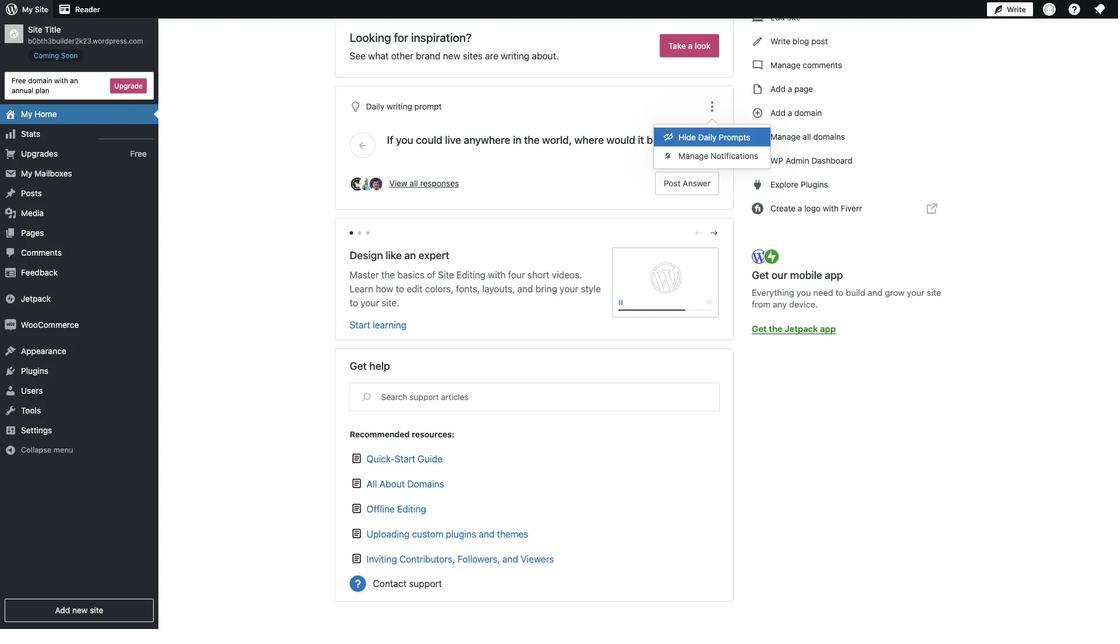 Task type: describe. For each thing, give the bounding box(es) containing it.
all about domains link
[[336, 470, 734, 495]]

media link
[[0, 203, 158, 223]]

looking
[[350, 30, 391, 44]]

my mailboxes
[[21, 169, 72, 178]]

site title b0bth3builder2k23.wordpress.com
[[28, 25, 143, 45]]

quick-start guide
[[367, 454, 443, 465]]

inspiration?
[[411, 30, 472, 44]]

write blog post link
[[752, 30, 951, 53]]

reader
[[75, 5, 100, 14]]

editing
[[457, 269, 486, 280]]

explore
[[771, 180, 799, 189]]

get the jetpack app link
[[752, 321, 836, 336]]

free for free
[[130, 149, 147, 158]]

fiverr
[[841, 204, 863, 213]]

add for add a domain
[[771, 108, 786, 118]]

settings link
[[0, 421, 158, 440]]

looking for inspiration?
[[350, 30, 472, 44]]

where
[[575, 133, 604, 146]]

manage for manage all domains
[[771, 132, 801, 142]]

search results element
[[336, 410, 734, 570]]

Search search field
[[381, 386, 717, 408]]

jetpack inside jetpack link
[[21, 294, 51, 304]]

take
[[669, 41, 686, 50]]

my home link
[[0, 104, 158, 124]]

sites
[[463, 50, 483, 61]]

grow
[[885, 287, 905, 298]]

add for add new site
[[55, 606, 70, 615]]

explore plugins link
[[752, 173, 951, 196]]

add a domain
[[771, 108, 822, 118]]

all for manage
[[803, 132, 811, 142]]

how
[[376, 283, 393, 294]]

edit
[[771, 13, 785, 22]]

post answer link
[[655, 172, 720, 195]]

you for could
[[396, 133, 414, 146]]

collapse
[[21, 445, 51, 454]]

for
[[394, 30, 409, 44]]

all
[[367, 479, 377, 490]]

a for page
[[788, 84, 792, 94]]

comments link
[[0, 243, 158, 263]]

all for view
[[410, 179, 418, 188]]

with inside master the basics of site editing with four short videos. learn how to edit colors, fonts, layouts, and bring your style to your site.
[[488, 269, 506, 280]]

start guide
[[395, 454, 443, 465]]

of
[[427, 269, 436, 280]]

1 horizontal spatial new
[[443, 50, 461, 61]]

my profile image
[[1043, 3, 1056, 16]]

view all responses
[[389, 179, 459, 188]]

img image for woocommerce
[[5, 319, 16, 331]]

live
[[445, 133, 461, 146]]

wp admin dashboard
[[771, 156, 853, 165]]

plugins inside explore plugins link
[[801, 180, 828, 189]]

admin
[[786, 156, 810, 165]]

my mailboxes link
[[0, 164, 158, 184]]

like
[[386, 249, 402, 262]]

inviting
[[367, 554, 397, 565]]

uploading custom plugins and themes link
[[336, 520, 734, 545]]

build
[[846, 287, 866, 298]]

quick-
[[367, 454, 395, 465]]

my site
[[22, 5, 48, 14]]

prompts
[[719, 132, 751, 142]]

title
[[45, 25, 61, 34]]

1 horizontal spatial writing
[[501, 50, 530, 61]]

site inside master the basics of site editing with four short videos. learn how to edit colors, fonts, layouts, and bring your style to your site.
[[438, 269, 454, 280]]

design like an expert
[[350, 249, 450, 262]]

about domains
[[380, 479, 444, 490]]

next image
[[709, 228, 720, 238]]

woocommerce
[[21, 320, 79, 330]]

media
[[21, 208, 44, 218]]

contributors,
[[400, 554, 455, 565]]

uploading custom plugins and themes
[[367, 529, 529, 540]]

my for my mailboxes
[[21, 169, 32, 178]]

1 horizontal spatial the
[[524, 133, 540, 146]]

start learning button
[[350, 319, 407, 330]]

wordpress and jetpack app image
[[752, 248, 781, 265]]

pages
[[21, 228, 44, 238]]

get for get the jetpack app
[[752, 323, 767, 333]]

users
[[21, 386, 43, 396]]

pages link
[[0, 223, 158, 243]]

1 horizontal spatial your
[[560, 283, 579, 294]]

and inside master the basics of site editing with four short videos. learn how to edit colors, fonts, layouts, and bring your style to your site.
[[518, 283, 533, 294]]

help image
[[1068, 2, 1082, 16]]

with inside free domain with an annual plan
[[54, 77, 68, 85]]

collapse menu
[[21, 445, 73, 454]]

upgrade button
[[110, 78, 147, 93]]

plugins link
[[0, 361, 158, 381]]

mobile app
[[790, 269, 843, 281]]

site inside edit site link
[[788, 13, 801, 22]]

posts
[[21, 189, 42, 198]]

anywhere
[[464, 133, 511, 146]]

plugins inside plugins link
[[21, 366, 48, 376]]

start
[[350, 319, 370, 330]]

my for my home
[[21, 109, 32, 119]]

the for master the basics of site editing with four short videos. learn how to edit colors, fonts, layouts, and bring your style to your site.
[[381, 269, 395, 280]]

manage notifications
[[679, 151, 759, 161]]

fonts,
[[456, 283, 480, 294]]

everything
[[752, 287, 795, 298]]

open search image
[[352, 390, 381, 404]]

custom
[[412, 529, 444, 540]]

jetpack link
[[0, 289, 158, 309]]

upgrades
[[21, 149, 58, 159]]

tools
[[21, 406, 41, 415]]

show next prompt image
[[701, 140, 712, 150]]

contact support
[[373, 578, 442, 589]]

the for get the jetpack app
[[769, 323, 783, 333]]

previous image
[[694, 228, 704, 238]]

get our mobile app
[[752, 269, 843, 281]]

support
[[409, 578, 442, 589]]

short
[[528, 269, 550, 280]]

menu inside tooltip
[[654, 125, 771, 168]]

learning
[[373, 319, 407, 330]]

add a page
[[771, 84, 813, 94]]

plugins
[[446, 529, 477, 540]]

site.
[[382, 297, 399, 308]]

write for write blog post
[[771, 36, 791, 46]]

page
[[795, 84, 813, 94]]

recommended resources
[[350, 429, 452, 439]]

a for logo
[[798, 204, 802, 213]]

would
[[607, 133, 636, 146]]

hide daily prompts
[[679, 132, 751, 142]]



Task type: locate. For each thing, give the bounding box(es) containing it.
0 horizontal spatial and
[[518, 283, 533, 294]]

and down four
[[518, 283, 533, 294]]

my home
[[21, 109, 57, 119]]

0 horizontal spatial the
[[381, 269, 395, 280]]

1 vertical spatial jetpack
[[785, 323, 818, 333]]

with down coming soon
[[54, 77, 68, 85]]

soon
[[61, 51, 78, 59]]

2 vertical spatial with
[[488, 269, 506, 280]]

2 manage from the top
[[771, 132, 801, 142]]

your right grow at the right top of page
[[907, 287, 925, 298]]

my for my site
[[22, 5, 33, 14]]

design
[[350, 249, 383, 262]]

your down the learn
[[361, 297, 379, 308]]

plugins up create a logo with fiverr
[[801, 180, 828, 189]]

and inside "everything you need to build and grow your site from any device."
[[868, 287, 883, 298]]

master
[[350, 269, 379, 280]]

add inside add a page link
[[771, 84, 786, 94]]

insert_drive_file image
[[752, 82, 764, 96]]

mode_comment image
[[752, 58, 764, 72]]

you right if
[[396, 133, 414, 146]]

0 horizontal spatial plugins
[[21, 366, 48, 376]]

the inside "link"
[[769, 323, 783, 333]]

feedback
[[21, 268, 58, 277]]

a left page
[[788, 84, 792, 94]]

2 horizontal spatial your
[[907, 287, 925, 298]]

highest hourly views 0 image
[[98, 132, 154, 139]]

contact
[[373, 578, 407, 589]]

your inside "everything you need to build and grow your site from any device."
[[907, 287, 925, 298]]

0 vertical spatial domain
[[28, 77, 52, 85]]

1 horizontal spatial daily
[[698, 132, 717, 142]]

your down videos.
[[560, 283, 579, 294]]

appearance
[[21, 346, 66, 356]]

a for look
[[688, 41, 693, 50]]

create a logo with fiverr link
[[752, 197, 951, 220]]

manage up wp
[[771, 132, 801, 142]]

2 vertical spatial site
[[90, 606, 103, 615]]

0 vertical spatial all
[[803, 132, 811, 142]]

0 vertical spatial jetpack
[[21, 294, 51, 304]]

0 horizontal spatial free
[[12, 77, 26, 85]]

write for write
[[1007, 5, 1026, 14]]

0 horizontal spatial new
[[72, 606, 88, 615]]

see
[[350, 50, 366, 61]]

add inside add a domain "link"
[[771, 108, 786, 118]]

bring
[[536, 283, 558, 294]]

1 vertical spatial manage
[[771, 132, 801, 142]]

edit site link
[[752, 6, 951, 29]]

0 horizontal spatial writing
[[387, 101, 412, 111]]

add for add a page
[[771, 84, 786, 94]]

free inside free domain with an annual plan
[[12, 77, 26, 85]]

0 horizontal spatial daily
[[366, 101, 385, 111]]

the down from
[[769, 323, 783, 333]]

0 horizontal spatial an
[[70, 77, 78, 85]]

daily inside hide daily prompts button
[[698, 132, 717, 142]]

free
[[12, 77, 26, 85], [130, 149, 147, 158]]

1 vertical spatial get
[[752, 323, 767, 333]]

1 horizontal spatial site
[[788, 13, 801, 22]]

get for get our mobile app
[[752, 269, 769, 281]]

1 horizontal spatial all
[[803, 132, 811, 142]]

plugins
[[801, 180, 828, 189], [21, 366, 48, 376]]

if you could live anywhere in the world, where would it be?
[[387, 133, 664, 146]]

about.
[[532, 50, 559, 61]]

expert
[[419, 249, 450, 262]]

1 get from the top
[[752, 269, 769, 281]]

manage comments
[[771, 60, 842, 70]]

2 horizontal spatial the
[[769, 323, 783, 333]]

1 vertical spatial writing
[[387, 101, 412, 111]]

domain inside free domain with an annual plan
[[28, 77, 52, 85]]

1 vertical spatial new
[[72, 606, 88, 615]]

writing right are
[[501, 50, 530, 61]]

hide daily prompts button
[[654, 128, 771, 147]]

manage inside "link"
[[771, 60, 801, 70]]

domain up annual plan
[[28, 77, 52, 85]]

0 vertical spatial daily
[[366, 101, 385, 111]]

site inside add new site link
[[90, 606, 103, 615]]

you up any device.
[[797, 287, 811, 298]]

1 vertical spatial plugins
[[21, 366, 48, 376]]

0 horizontal spatial write
[[771, 36, 791, 46]]

1 vertical spatial free
[[130, 149, 147, 158]]

1 horizontal spatial answered users image
[[368, 177, 384, 192]]

0 vertical spatial manage
[[771, 60, 801, 70]]

free up annual plan
[[12, 77, 26, 85]]

1 horizontal spatial domain
[[795, 108, 822, 118]]

0 horizontal spatial you
[[396, 133, 414, 146]]

1 vertical spatial you
[[797, 287, 811, 298]]

from
[[752, 299, 771, 309]]

0 vertical spatial site
[[35, 5, 48, 14]]

2 horizontal spatial site
[[927, 287, 942, 298]]

jetpack down any device.
[[785, 323, 818, 333]]

and viewers
[[503, 554, 554, 565]]

see what other brand new sites are writing about.
[[350, 50, 559, 61]]

0 vertical spatial new
[[443, 50, 461, 61]]

2 vertical spatial the
[[769, 323, 783, 333]]

0 vertical spatial write
[[1007, 5, 1026, 14]]

edit image
[[752, 34, 764, 48]]

0 vertical spatial with
[[54, 77, 68, 85]]

plugins up users
[[21, 366, 48, 376]]

all left domains
[[803, 132, 811, 142]]

manage your notifications image
[[1093, 2, 1107, 16]]

site right of
[[438, 269, 454, 280]]

0 vertical spatial my
[[22, 5, 33, 14]]

answered users image left view
[[368, 177, 384, 192]]

menu
[[654, 125, 771, 168]]

1 horizontal spatial an
[[404, 249, 416, 262]]

you inside "everything you need to build and grow your site from any device."
[[797, 287, 811, 298]]

quick-start guide link
[[336, 445, 734, 470]]

with up the layouts,
[[488, 269, 506, 280]]

be?
[[647, 133, 664, 146]]

0 vertical spatial img image
[[5, 293, 16, 305]]

the right in
[[524, 133, 540, 146]]

1 horizontal spatial with
[[488, 269, 506, 280]]

1 vertical spatial site
[[927, 287, 942, 298]]

2 img image from the top
[[5, 319, 16, 331]]

manage up add a page
[[771, 60, 801, 70]]

manage
[[771, 60, 801, 70], [771, 132, 801, 142]]

img image inside woocommerce link
[[5, 319, 16, 331]]

img image
[[5, 293, 16, 305], [5, 319, 16, 331]]

1 vertical spatial add
[[771, 108, 786, 118]]

2 vertical spatial add
[[55, 606, 70, 615]]

the up how
[[381, 269, 395, 280]]

2 vertical spatial my
[[21, 169, 32, 178]]

the
[[524, 133, 540, 146], [381, 269, 395, 280], [769, 323, 783, 333]]

manage notifications link
[[654, 147, 771, 165]]

explore plugins
[[771, 180, 828, 189]]

toggle menu image
[[706, 100, 720, 114]]

0 horizontal spatial domain
[[28, 77, 52, 85]]

1 horizontal spatial and
[[868, 287, 883, 298]]

get down from
[[752, 323, 767, 333]]

1 vertical spatial the
[[381, 269, 395, 280]]

create
[[771, 204, 796, 213]]

look
[[695, 41, 711, 50]]

a left look
[[688, 41, 693, 50]]

free domain with an annual plan
[[12, 77, 78, 95]]

1 horizontal spatial to
[[396, 283, 404, 294]]

coming soon
[[34, 51, 78, 59]]

2 vertical spatial site
[[438, 269, 454, 280]]

view all responses link
[[389, 177, 650, 190]]

menu containing hide daily prompts
[[654, 125, 771, 168]]

0 horizontal spatial all
[[410, 179, 418, 188]]

menu
[[54, 445, 73, 454]]

1 img image from the top
[[5, 293, 16, 305]]

answered users image
[[359, 177, 374, 192]]

all about domains
[[367, 479, 444, 490]]

2 horizontal spatial to
[[836, 287, 844, 298]]

stats
[[21, 129, 40, 139]]

tooltip containing hide daily prompts
[[654, 118, 771, 169]]

daily up show previous prompt icon
[[366, 101, 385, 111]]

inviting contributors, followers, and viewers link
[[336, 545, 734, 570]]

stats link
[[0, 124, 158, 144]]

comments
[[803, 60, 842, 70]]

2 get from the top
[[752, 323, 767, 333]]

2 horizontal spatial with
[[823, 204, 839, 213]]

0 vertical spatial you
[[396, 133, 414, 146]]

a for domain
[[788, 108, 792, 118]]

in
[[513, 133, 522, 146]]

domain inside "link"
[[795, 108, 822, 118]]

1 horizontal spatial free
[[130, 149, 147, 158]]

None search field
[[350, 383, 720, 410]]

and right build
[[868, 287, 883, 298]]

0 horizontal spatial your
[[361, 297, 379, 308]]

tools link
[[0, 401, 158, 421]]

feedback link
[[0, 263, 158, 283]]

writing left prompt
[[387, 101, 412, 111]]

0 vertical spatial writing
[[501, 50, 530, 61]]

recommended resources element
[[336, 445, 734, 570]]

to inside "everything you need to build and grow your site from any device."
[[836, 287, 844, 298]]

if
[[387, 133, 394, 146]]

2 answered users image from the left
[[368, 177, 384, 192]]

comments
[[21, 248, 62, 258]]

site left title
[[28, 25, 42, 34]]

are
[[485, 50, 499, 61]]

1 vertical spatial with
[[823, 204, 839, 213]]

tooltip
[[654, 118, 771, 169]]

0 horizontal spatial with
[[54, 77, 68, 85]]

add new site
[[55, 606, 103, 615]]

everything you need to build and grow your site from any device.
[[752, 287, 942, 309]]

get left our at the right
[[752, 269, 769, 281]]

style
[[581, 283, 601, 294]]

1 vertical spatial write
[[771, 36, 791, 46]]

a down add a page
[[788, 108, 792, 118]]

reader link
[[53, 0, 105, 19]]

need
[[814, 287, 834, 298]]

recommended
[[350, 429, 410, 439]]

mailboxes
[[35, 169, 72, 178]]

show previous prompt image
[[357, 140, 368, 150]]

domains
[[814, 132, 845, 142]]

my left reader link
[[22, 5, 33, 14]]

domain up manage all domains
[[795, 108, 822, 118]]

my left home
[[21, 109, 32, 119]]

add a page link
[[752, 77, 951, 101]]

0 vertical spatial site
[[788, 13, 801, 22]]

all right view
[[410, 179, 418, 188]]

0 horizontal spatial site
[[90, 606, 103, 615]]

0 vertical spatial get
[[752, 269, 769, 281]]

1 answered users image from the left
[[350, 177, 365, 192]]

site inside "everything you need to build and grow your site from any device."
[[927, 287, 942, 298]]

1 horizontal spatial plugins
[[801, 180, 828, 189]]

upgrade
[[114, 82, 143, 90]]

answered users image down show previous prompt icon
[[350, 177, 365, 192]]

it
[[638, 133, 644, 146]]

1 horizontal spatial you
[[797, 287, 811, 298]]

free for free domain with an annual plan
[[12, 77, 26, 85]]

an right the like
[[404, 249, 416, 262]]

contact support link
[[336, 570, 734, 598]]

to left build
[[836, 287, 844, 298]]

write link
[[987, 0, 1033, 19]]

to left edit on the top left of page
[[396, 283, 404, 294]]

an down soon
[[70, 77, 78, 85]]

with right logo
[[823, 204, 839, 213]]

0 horizontal spatial to
[[350, 297, 358, 308]]

write left the blog
[[771, 36, 791, 46]]

daily
[[366, 101, 385, 111], [698, 132, 717, 142]]

laptop image
[[752, 10, 764, 24]]

0 vertical spatial free
[[12, 77, 26, 85]]

img image for jetpack
[[5, 293, 16, 305]]

a
[[688, 41, 693, 50], [788, 84, 792, 94], [788, 108, 792, 118], [798, 204, 802, 213]]

site up title
[[35, 5, 48, 14]]

prompt
[[415, 101, 442, 111]]

site inside site title b0bth3builder2k23.wordpress.com
[[28, 25, 42, 34]]

0 vertical spatial an
[[70, 77, 78, 85]]

daily up manage notifications link
[[698, 132, 717, 142]]

take a look
[[669, 41, 711, 50]]

0 vertical spatial the
[[524, 133, 540, 146]]

my up posts in the left top of the page
[[21, 169, 32, 178]]

1 vertical spatial all
[[410, 179, 418, 188]]

followers,
[[458, 554, 500, 565]]

1 vertical spatial site
[[28, 25, 42, 34]]

jetpack inside get the jetpack app "link"
[[785, 323, 818, 333]]

1 horizontal spatial jetpack
[[785, 323, 818, 333]]

add inside add new site link
[[55, 606, 70, 615]]

a inside "link"
[[788, 108, 792, 118]]

you for need
[[797, 287, 811, 298]]

the inside master the basics of site editing with four short videos. learn how to edit colors, fonts, layouts, and bring your style to your site.
[[381, 269, 395, 280]]

my site link
[[0, 0, 53, 19]]

settings
[[21, 426, 52, 435]]

1 horizontal spatial write
[[1007, 5, 1026, 14]]

1 vertical spatial domain
[[795, 108, 822, 118]]

an inside free domain with an annual plan
[[70, 77, 78, 85]]

0 horizontal spatial jetpack
[[21, 294, 51, 304]]

add
[[771, 84, 786, 94], [771, 108, 786, 118], [55, 606, 70, 615]]

get inside "link"
[[752, 323, 767, 333]]

manage for manage comments
[[771, 60, 801, 70]]

free down highest hourly views 0 image
[[130, 149, 147, 158]]

a left logo
[[798, 204, 802, 213]]

1 vertical spatial an
[[404, 249, 416, 262]]

1 vertical spatial daily
[[698, 132, 717, 142]]

write left my profile icon
[[1007, 5, 1026, 14]]

0 vertical spatial plugins
[[801, 180, 828, 189]]

0 horizontal spatial answered users image
[[350, 177, 365, 192]]

my
[[22, 5, 33, 14], [21, 109, 32, 119], [21, 169, 32, 178]]

get the jetpack app
[[752, 323, 836, 333]]

layouts,
[[482, 283, 515, 294]]

1 manage from the top
[[771, 60, 801, 70]]

logo
[[805, 204, 821, 213]]

hide
[[679, 132, 696, 142]]

1 vertical spatial my
[[21, 109, 32, 119]]

blog
[[793, 36, 809, 46]]

answered users image
[[350, 177, 365, 192], [368, 177, 384, 192]]

1 vertical spatial img image
[[5, 319, 16, 331]]

img image inside jetpack link
[[5, 293, 16, 305]]

jetpack down feedback
[[21, 294, 51, 304]]

pager controls element
[[350, 228, 720, 238]]

0 vertical spatial add
[[771, 84, 786, 94]]

annual plan
[[12, 86, 49, 95]]

posts link
[[0, 184, 158, 203]]

what
[[368, 50, 389, 61]]

create a logo with fiverr
[[771, 204, 863, 213]]

to down the learn
[[350, 297, 358, 308]]

post
[[664, 179, 681, 188]]



Task type: vqa. For each thing, say whether or not it's contained in the screenshot.
'you'
yes



